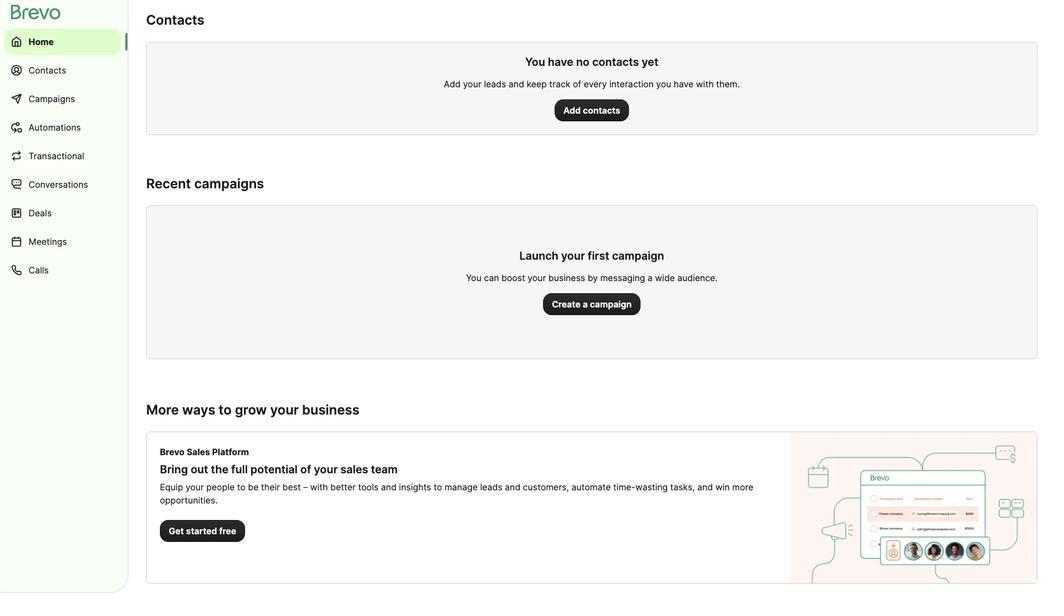 Task type: vqa. For each thing, say whether or not it's contained in the screenshot.
engagement
no



Task type: locate. For each thing, give the bounding box(es) containing it.
of
[[573, 79, 582, 89], [301, 463, 311, 477]]

0 vertical spatial with
[[696, 79, 714, 89]]

business
[[549, 273, 586, 283], [302, 402, 360, 418]]

messaging
[[601, 273, 646, 283]]

1 vertical spatial add
[[564, 105, 581, 116]]

leads right manage
[[480, 482, 503, 493]]

0 horizontal spatial a
[[583, 299, 588, 310]]

you have no contacts yet
[[526, 55, 659, 69]]

a
[[648, 273, 653, 283], [583, 299, 588, 310]]

1 horizontal spatial of
[[573, 79, 582, 89]]

1 vertical spatial have
[[674, 79, 694, 89]]

0 horizontal spatial with
[[310, 482, 328, 493]]

transactional link
[[4, 143, 121, 169]]

more
[[733, 482, 754, 493]]

1 vertical spatial with
[[310, 482, 328, 493]]

and left keep
[[509, 79, 525, 89]]

0 vertical spatial you
[[526, 55, 546, 69]]

0 vertical spatial campaign
[[612, 249, 665, 263]]

launch your first campaign
[[520, 249, 665, 263]]

opportunities.
[[160, 495, 218, 506]]

campaign
[[612, 249, 665, 263], [590, 299, 632, 310]]

tools
[[358, 482, 379, 493]]

with right –
[[310, 482, 328, 493]]

with
[[696, 79, 714, 89], [310, 482, 328, 493]]

automate
[[572, 482, 611, 493]]

best
[[283, 482, 301, 493]]

a left wide
[[648, 273, 653, 283]]

have up track
[[548, 55, 574, 69]]

keep
[[527, 79, 547, 89]]

transactional
[[29, 151, 84, 161]]

0 vertical spatial of
[[573, 79, 582, 89]]

by
[[588, 273, 598, 283]]

1 horizontal spatial add
[[564, 105, 581, 116]]

you up keep
[[526, 55, 546, 69]]

deals
[[29, 208, 52, 219]]

add for add your leads and keep track of every interaction you have with them.
[[444, 79, 461, 89]]

have right you
[[674, 79, 694, 89]]

0 horizontal spatial have
[[548, 55, 574, 69]]

have
[[548, 55, 574, 69], [674, 79, 694, 89]]

to left be on the bottom of page
[[237, 482, 246, 493]]

leads
[[484, 79, 506, 89], [480, 482, 503, 493]]

leads left keep
[[484, 79, 506, 89]]

home
[[29, 36, 54, 47]]

0 horizontal spatial contacts
[[29, 65, 66, 76]]

to right insights
[[434, 482, 442, 493]]

add contacts
[[564, 105, 621, 116]]

more ways to grow your business
[[146, 402, 360, 418]]

better
[[331, 482, 356, 493]]

contacts
[[146, 12, 205, 28], [29, 65, 66, 76]]

you
[[526, 55, 546, 69], [466, 273, 482, 283]]

1 vertical spatial a
[[583, 299, 588, 310]]

of right track
[[573, 79, 582, 89]]

be
[[248, 482, 259, 493]]

0 horizontal spatial add
[[444, 79, 461, 89]]

can
[[484, 273, 499, 283]]

team
[[371, 463, 398, 477]]

you left can
[[466, 273, 482, 283]]

contacts link
[[4, 57, 121, 84]]

add
[[444, 79, 461, 89], [564, 105, 581, 116]]

0 vertical spatial add
[[444, 79, 461, 89]]

1 vertical spatial contacts
[[583, 105, 621, 116]]

to
[[219, 402, 232, 418], [237, 482, 246, 493], [434, 482, 442, 493]]

contacts down every
[[583, 105, 621, 116]]

1 horizontal spatial a
[[648, 273, 653, 283]]

and
[[509, 79, 525, 89], [381, 482, 397, 493], [505, 482, 521, 493], [698, 482, 713, 493]]

full
[[231, 463, 248, 477]]

of up –
[[301, 463, 311, 477]]

get started free button
[[160, 521, 245, 543]]

a right create
[[583, 299, 588, 310]]

0 horizontal spatial business
[[302, 402, 360, 418]]

home link
[[4, 29, 121, 55]]

campaigns
[[194, 175, 264, 192]]

campaign up messaging
[[612, 249, 665, 263]]

with left them. at the top right
[[696, 79, 714, 89]]

automations
[[29, 122, 81, 133]]

a inside create a campaign button
[[583, 299, 588, 310]]

0 horizontal spatial of
[[301, 463, 311, 477]]

to left 'grow'
[[219, 402, 232, 418]]

1 horizontal spatial with
[[696, 79, 714, 89]]

leads inside brevo sales platform bring out the full potential of your sales team equip your people to be their best – with better tools and insights to manage leads and customers, automate time-wasting tasks, and win more opportunities.
[[480, 482, 503, 493]]

0 vertical spatial contacts
[[593, 55, 639, 69]]

1 vertical spatial business
[[302, 402, 360, 418]]

meetings link
[[4, 229, 121, 255]]

deals link
[[4, 200, 121, 227]]

brevo sales platform bring out the full potential of your sales team equip your people to be their best – with better tools and insights to manage leads and customers, automate time-wasting tasks, and win more opportunities.
[[160, 447, 754, 506]]

contacts inside button
[[583, 105, 621, 116]]

campaigns link
[[4, 86, 121, 112]]

brevo
[[160, 447, 185, 458]]

1 vertical spatial leads
[[480, 482, 503, 493]]

1 horizontal spatial you
[[526, 55, 546, 69]]

2 horizontal spatial to
[[434, 482, 442, 493]]

every
[[584, 79, 607, 89]]

your
[[463, 79, 482, 89], [562, 249, 585, 263], [528, 273, 546, 283], [270, 402, 299, 418], [314, 463, 338, 477], [186, 482, 204, 493]]

and down team
[[381, 482, 397, 493]]

out
[[191, 463, 208, 477]]

contacts
[[593, 55, 639, 69], [583, 105, 621, 116]]

1 vertical spatial you
[[466, 273, 482, 283]]

of inside brevo sales platform bring out the full potential of your sales team equip your people to be their best – with better tools and insights to manage leads and customers, automate time-wasting tasks, and win more opportunities.
[[301, 463, 311, 477]]

add inside button
[[564, 105, 581, 116]]

1 vertical spatial campaign
[[590, 299, 632, 310]]

first
[[588, 249, 610, 263]]

contacts up interaction
[[593, 55, 639, 69]]

people
[[207, 482, 235, 493]]

0 horizontal spatial you
[[466, 273, 482, 283]]

campaign down messaging
[[590, 299, 632, 310]]

0 vertical spatial contacts
[[146, 12, 205, 28]]

win
[[716, 482, 730, 493]]

1 vertical spatial of
[[301, 463, 311, 477]]

tasks,
[[671, 482, 695, 493]]

conversations
[[29, 179, 88, 190]]

0 vertical spatial business
[[549, 273, 586, 283]]

get started free
[[169, 526, 236, 537]]



Task type: describe. For each thing, give the bounding box(es) containing it.
free
[[219, 526, 236, 537]]

1 horizontal spatial business
[[549, 273, 586, 283]]

add contacts button
[[555, 100, 629, 122]]

insights
[[399, 482, 431, 493]]

track
[[550, 79, 571, 89]]

you can boost your business by messaging a wide audience.
[[466, 273, 718, 283]]

them.
[[717, 79, 740, 89]]

you for you can boost your business by messaging a wide audience.
[[466, 273, 482, 283]]

1 horizontal spatial have
[[674, 79, 694, 89]]

sales
[[187, 447, 210, 458]]

customers,
[[523, 482, 569, 493]]

launch
[[520, 249, 559, 263]]

yet
[[642, 55, 659, 69]]

and left win
[[698, 482, 713, 493]]

create a campaign
[[552, 299, 632, 310]]

automations link
[[4, 114, 121, 141]]

add your leads and keep track of every interaction you have with them.
[[444, 79, 740, 89]]

potential
[[251, 463, 298, 477]]

0 vertical spatial a
[[648, 273, 653, 283]]

0 vertical spatial have
[[548, 55, 574, 69]]

boost
[[502, 273, 526, 283]]

campaigns
[[29, 93, 75, 104]]

equip
[[160, 482, 183, 493]]

with inside brevo sales platform bring out the full potential of your sales team equip your people to be their best – with better tools and insights to manage leads and customers, automate time-wasting tasks, and win more opportunities.
[[310, 482, 328, 493]]

bring
[[160, 463, 188, 477]]

and left customers,
[[505, 482, 521, 493]]

ways
[[182, 402, 216, 418]]

manage
[[445, 482, 478, 493]]

recent campaigns
[[146, 175, 264, 192]]

1 horizontal spatial to
[[237, 482, 246, 493]]

1 horizontal spatial contacts
[[146, 12, 205, 28]]

create
[[552, 299, 581, 310]]

wide
[[656, 273, 675, 283]]

more
[[146, 402, 179, 418]]

get
[[169, 526, 184, 537]]

1 vertical spatial contacts
[[29, 65, 66, 76]]

their
[[261, 482, 280, 493]]

recent
[[146, 175, 191, 192]]

meetings
[[29, 236, 67, 247]]

no
[[577, 55, 590, 69]]

campaign inside button
[[590, 299, 632, 310]]

you
[[657, 79, 672, 89]]

started
[[186, 526, 217, 537]]

sales
[[341, 463, 368, 477]]

create a campaign button
[[544, 294, 641, 316]]

0 vertical spatial leads
[[484, 79, 506, 89]]

calls
[[29, 265, 49, 276]]

calls link
[[4, 257, 121, 284]]

wasting
[[636, 482, 668, 493]]

you for you have no contacts yet
[[526, 55, 546, 69]]

0 horizontal spatial to
[[219, 402, 232, 418]]

interaction
[[610, 79, 654, 89]]

the
[[211, 463, 229, 477]]

grow
[[235, 402, 267, 418]]

platform
[[212, 447, 249, 458]]

audience.
[[678, 273, 718, 283]]

conversations link
[[4, 172, 121, 198]]

add for add contacts
[[564, 105, 581, 116]]

–
[[304, 482, 308, 493]]

time-
[[614, 482, 636, 493]]



